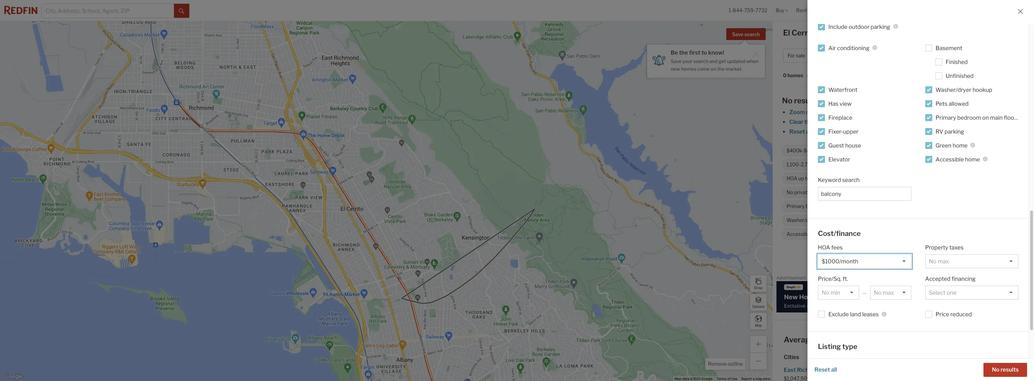 Task type: locate. For each thing, give the bounding box(es) containing it.
2 vertical spatial no
[[992, 367, 1000, 374]]

list box down balcony
[[818, 255, 912, 269]]

studio+ up coming
[[838, 148, 856, 154]]

homes right more
[[954, 129, 972, 135]]

for sale button
[[783, 49, 819, 63]]

el right near
[[881, 336, 887, 345]]

City, Address, School, Agent, ZIP search field
[[42, 4, 174, 18]]

report left a at the bottom of the page
[[742, 378, 752, 381]]

0 horizontal spatial hookup
[[819, 218, 836, 224]]

land for townhouse,
[[941, 148, 951, 154]]

1 horizontal spatial studio+
[[928, 53, 946, 59]]

0 vertical spatial rv parking
[[936, 128, 965, 135]]

exclude land leases
[[829, 312, 879, 318]]

report for report ad
[[1015, 277, 1026, 281]]

fixer-
[[829, 128, 844, 135]]

more
[[939, 129, 953, 135]]

near
[[862, 336, 879, 345]]

hoa left up
[[787, 176, 798, 182]]

of left use
[[728, 378, 731, 381]]

0 vertical spatial no results
[[782, 96, 820, 105]]

0 horizontal spatial ft.
[[823, 162, 828, 168]]

draw
[[754, 286, 763, 290]]

house
[[846, 142, 861, 149], [870, 218, 884, 224]]

ft. right price/sq. on the right of the page
[[843, 276, 849, 283]]

washer/dryer hookup down unfinished
[[936, 87, 993, 93]]

your down first
[[683, 59, 693, 64]]

washer/dryer hookup
[[936, 87, 993, 93], [787, 218, 836, 224]]

no
[[782, 96, 793, 105], [787, 190, 794, 196], [992, 367, 1000, 374]]

remove outline
[[708, 362, 743, 367]]

0 horizontal spatial bedroom
[[806, 204, 827, 210]]

0 vertical spatial cerrito,
[[792, 28, 820, 37]]

guest right remove $400k-$4.5m image
[[829, 142, 844, 149]]

1,100-2,750 sq. ft.
[[787, 162, 828, 168]]

el
[[783, 28, 790, 37], [920, 256, 924, 263], [881, 336, 887, 345]]

all inside button
[[831, 367, 837, 374]]

accessible home
[[936, 156, 980, 163], [787, 232, 826, 238]]

the
[[679, 50, 688, 56], [718, 66, 725, 72], [805, 119, 814, 126]]

report inside button
[[1015, 277, 1026, 281]]

accessible down townhouse, land at the top right of page
[[936, 156, 964, 163]]

no results inside button
[[992, 367, 1019, 374]]

1 horizontal spatial rv parking
[[936, 128, 965, 135]]

green down more
[[936, 142, 952, 149]]

search
[[745, 31, 760, 37], [694, 59, 709, 64], [843, 177, 860, 184]]

save your search and get updated when new homes come on the market.
[[671, 59, 759, 72]]

on for primary bedroom on main
[[828, 204, 834, 210]]

1 vertical spatial save
[[671, 59, 682, 64]]

terms of use link
[[717, 378, 738, 381]]

1 horizontal spatial map
[[755, 324, 762, 328]]

1 vertical spatial bedroom
[[806, 204, 827, 210]]

save for save your search and get updated when new homes come on the market.
[[671, 59, 682, 64]]

elevator
[[829, 156, 851, 163], [903, 218, 922, 224]]

studio+ inside "button"
[[928, 53, 946, 59]]

agent
[[837, 363, 852, 370]]

primary bedroom on main floor
[[936, 115, 1017, 121]]

hoa left fees
[[818, 245, 830, 251]]

0 vertical spatial air conditioning
[[829, 45, 870, 51]]

on
[[711, 66, 717, 72], [983, 115, 989, 121], [828, 204, 834, 210]]

house down e.g. office, balcony, modern text box
[[870, 218, 884, 224]]

of right one
[[869, 129, 874, 135]]

prices
[[838, 336, 861, 345]]

0 horizontal spatial conditioning
[[837, 45, 870, 51]]

main down keyword search
[[835, 204, 846, 210]]

bedroom down allowed
[[958, 115, 981, 121]]

primary for primary bedroom on main floor
[[936, 115, 956, 121]]

0 vertical spatial to
[[702, 50, 707, 56]]

list box up financing
[[926, 255, 1019, 269]]

balcony
[[845, 232, 863, 238]]

guest house up balcony
[[856, 218, 884, 224]]

green
[[936, 142, 952, 149], [941, 218, 955, 224]]

map left the data
[[675, 378, 682, 381]]

rv parking down remove hoa up to $1,000/month image at the right top of the page
[[840, 190, 865, 196]]

on down and
[[711, 66, 717, 72]]

1 vertical spatial guest house
[[856, 218, 884, 224]]

1 horizontal spatial save
[[732, 31, 744, 37]]

map down options on the right bottom
[[755, 324, 762, 328]]

search inside button
[[745, 31, 760, 37]]

to right up
[[805, 176, 810, 182]]

green up the property taxes
[[941, 218, 955, 224]]

0 vertical spatial report
[[1015, 277, 1026, 281]]

0 horizontal spatial parking
[[848, 190, 865, 196]]

2 horizontal spatial the
[[805, 119, 814, 126]]

data
[[683, 378, 690, 381]]

0 horizontal spatial map
[[675, 378, 682, 381]]

search down coming
[[843, 177, 860, 184]]

conditioning
[[837, 45, 870, 51], [892, 190, 920, 196]]

map for map data ©2023 google
[[675, 378, 682, 381]]

contract/pending
[[894, 162, 933, 168]]

search for save search
[[745, 31, 760, 37]]

save inside save your search and get updated when new homes come on the market.
[[671, 59, 682, 64]]

1 horizontal spatial washer/dryer hookup
[[936, 87, 993, 93]]

1 vertical spatial homes
[[788, 73, 804, 79]]

remove
[[837, 129, 857, 135]]

save down 844-
[[732, 31, 744, 37]]

remove outline button
[[706, 359, 746, 371]]

0 horizontal spatial rv parking
[[840, 190, 865, 196]]

cities heading
[[784, 354, 1023, 362]]

primary
[[936, 115, 956, 121], [787, 204, 805, 210]]

parking right outdoor
[[871, 24, 891, 30]]

ca up cities "heading"
[[918, 336, 929, 345]]

0 vertical spatial green
[[936, 142, 952, 149]]

2 horizontal spatial search
[[843, 177, 860, 184]]

hoa for hoa fees
[[818, 245, 830, 251]]

know!
[[709, 50, 724, 56]]

0 horizontal spatial house
[[846, 142, 861, 149]]

0 vertical spatial accessible
[[936, 156, 964, 163]]

be the first to know! dialog
[[647, 40, 765, 78]]

save up new
[[671, 59, 682, 64]]

©2023
[[690, 378, 701, 381]]

land down more
[[941, 148, 951, 154]]

green home down more
[[936, 142, 968, 149]]

1 vertical spatial your
[[876, 129, 887, 135]]

1 horizontal spatial to
[[805, 176, 810, 182]]

remove hoa up to $1,000/month image
[[848, 177, 852, 181]]

homes right new
[[681, 66, 696, 72]]

$4.5m
[[804, 148, 819, 154]]

0 horizontal spatial search
[[694, 59, 709, 64]]

east richmond heights link
[[784, 366, 900, 376]]

0 vertical spatial guest
[[829, 142, 844, 149]]

cerrito, up sale
[[792, 28, 820, 37]]

price/sq.
[[818, 276, 842, 283]]

1 vertical spatial guest
[[856, 218, 869, 224]]

1 vertical spatial elevator
[[903, 218, 922, 224]]

main left floor
[[990, 115, 1003, 121]]

1 vertical spatial air conditioning
[[884, 190, 920, 196]]

ft.
[[823, 162, 828, 168], [843, 276, 849, 283]]

1 vertical spatial rv parking
[[840, 190, 865, 196]]

1 horizontal spatial accessible home
[[936, 156, 980, 163]]

1 horizontal spatial results
[[1001, 367, 1019, 374]]

all
[[806, 129, 812, 135], [831, 367, 837, 374]]

reset inside zoom out clear the map boundary reset all filters or remove one of your filters below to see more homes
[[790, 129, 805, 135]]

1 vertical spatial on
[[983, 115, 989, 121]]

to left the see
[[922, 129, 927, 135]]

accessible home down townhouse, land at the top right of page
[[936, 156, 980, 163]]

under
[[880, 162, 893, 168]]

1 horizontal spatial all
[[831, 367, 837, 374]]

list box
[[818, 255, 912, 269], [926, 255, 1019, 269], [818, 286, 859, 300], [871, 286, 912, 300], [926, 286, 1019, 300]]

on inside save your search and get updated when new homes come on the market.
[[711, 66, 717, 72]]

conditioning down the homes
[[837, 45, 870, 51]]

air down under
[[884, 190, 891, 196]]

average
[[784, 336, 815, 345]]

0 vertical spatial reset
[[790, 129, 805, 135]]

rv up townhouse, land at the top right of page
[[936, 128, 944, 135]]

map data ©2023 google
[[675, 378, 713, 381]]

map inside zoom out clear the map boundary reset all filters or remove one of your filters below to see more homes
[[815, 119, 826, 126]]

1 horizontal spatial air conditioning
[[884, 190, 920, 196]]

the up reset all filters "button"
[[805, 119, 814, 126]]

green home up the taxes
[[941, 218, 969, 224]]

0 vertical spatial map
[[755, 324, 762, 328]]

1 vertical spatial conditioning
[[892, 190, 920, 196]]

0 horizontal spatial cerrito,
[[792, 28, 820, 37]]

0 vertical spatial search
[[745, 31, 760, 37]]

your inside save your search and get updated when new homes come on the market.
[[683, 59, 693, 64]]

private
[[795, 190, 811, 196]]

primary up more
[[936, 115, 956, 121]]

el left the cerrito
[[920, 256, 924, 263]]

studio+ for studio+ / 4+ ba
[[928, 53, 946, 59]]

1 vertical spatial air
[[884, 190, 891, 196]]

map right a at the bottom of the page
[[756, 378, 763, 381]]

search inside save your search and get updated when new homes come on the market.
[[694, 59, 709, 64]]

search up 'come'
[[694, 59, 709, 64]]

on left floor
[[983, 115, 989, 121]]

home
[[953, 142, 968, 149], [965, 156, 980, 163], [956, 218, 969, 224], [813, 232, 826, 238], [816, 336, 837, 345]]

redfin
[[864, 256, 881, 263]]

0 vertical spatial conditioning
[[837, 45, 870, 51]]

air conditioning down the homes
[[829, 45, 870, 51]]

bedroom for primary bedroom on main
[[806, 204, 827, 210]]

0 vertical spatial accessible home
[[936, 156, 980, 163]]

report
[[1015, 277, 1026, 281], [742, 378, 752, 381]]

2 vertical spatial search
[[843, 177, 860, 184]]

rv down keyword search
[[840, 190, 847, 196]]

washer/dryer hookup down primary bedroom on main
[[787, 218, 836, 224]]

0 vertical spatial washer/dryer hookup
[[936, 87, 993, 93]]

on down remove no private pool icon
[[828, 204, 834, 210]]

main for primary bedroom on main
[[835, 204, 846, 210]]

rv parking up townhouse, land at the top right of page
[[936, 128, 965, 135]]

advertisement
[[777, 276, 806, 281]]

0 horizontal spatial elevator
[[829, 156, 851, 163]]

parking right the see
[[945, 128, 965, 135]]

1 horizontal spatial land
[[941, 148, 951, 154]]

studio+ / 4+ ba
[[928, 53, 963, 59]]

pets allowed
[[936, 101, 969, 107]]

4+
[[950, 53, 956, 59]]

0 horizontal spatial rv
[[840, 190, 847, 196]]

washer/dryer up pets allowed
[[936, 87, 972, 93]]

map down out
[[815, 119, 826, 126]]

air down el cerrito, ca homes for sale
[[829, 45, 836, 51]]

list box right —
[[871, 286, 912, 300]]

1 vertical spatial reset
[[815, 367, 830, 374]]

0 vertical spatial on
[[711, 66, 717, 72]]

reduced
[[951, 312, 972, 318]]

accessible home left remove accessible home 'image'
[[787, 232, 826, 238]]

list box down price/sq. ft.
[[818, 286, 859, 300]]

0 horizontal spatial homes
[[681, 66, 696, 72]]

1 vertical spatial accessible
[[787, 232, 812, 238]]

0 horizontal spatial map
[[756, 378, 763, 381]]

homes inside zoom out clear the map boundary reset all filters or remove one of your filters below to see more homes
[[954, 129, 972, 135]]

accessible left remove accessible home 'image'
[[787, 232, 812, 238]]

listing
[[818, 343, 841, 351]]

hookup down unfinished
[[973, 87, 993, 93]]

search for keyword search
[[843, 177, 860, 184]]

bedroom down pool
[[806, 204, 827, 210]]

hookup up remove accessible home 'image'
[[819, 218, 836, 224]]

filters left below
[[888, 129, 904, 135]]

report ad
[[1015, 277, 1031, 281]]

guest house down remove at right
[[829, 142, 861, 149]]

el up for
[[783, 28, 790, 37]]

cerrito, up cities "heading"
[[889, 336, 917, 345]]

guest
[[829, 142, 844, 149], [856, 218, 869, 224]]

1 vertical spatial hoa
[[818, 245, 830, 251]]

1 vertical spatial report
[[742, 378, 752, 381]]

ad
[[1027, 277, 1031, 281]]

1 vertical spatial land
[[850, 312, 861, 318]]

results inside the no results button
[[1001, 367, 1019, 374]]

0 vertical spatial air
[[829, 45, 836, 51]]

conditioning down contract/pending
[[892, 190, 920, 196]]

parking down remove hoa up to $1,000/month image at the right top of the page
[[848, 190, 865, 196]]

1 vertical spatial hookup
[[819, 218, 836, 224]]

1 vertical spatial primary
[[787, 204, 805, 210]]

results
[[794, 96, 820, 105], [1001, 367, 1019, 374]]

property
[[926, 245, 949, 251]]

homes inside save your search and get updated when new homes come on the market.
[[681, 66, 696, 72]]

1 vertical spatial ft.
[[843, 276, 849, 283]]

washer/dryer down primary bedroom on main
[[787, 218, 818, 224]]

1 vertical spatial all
[[831, 367, 837, 374]]

primary down private
[[787, 204, 805, 210]]

reset all filters button
[[789, 129, 829, 135]]

0 horizontal spatial reset
[[790, 129, 805, 135]]

1 vertical spatial studio+
[[838, 148, 856, 154]]

el for el cerrito
[[920, 256, 924, 263]]

1 horizontal spatial bedroom
[[958, 115, 981, 121]]

0 vertical spatial ft.
[[823, 162, 828, 168]]

land
[[941, 148, 951, 154], [850, 312, 861, 318]]

save inside button
[[732, 31, 744, 37]]

the right be on the right
[[679, 50, 688, 56]]

fixer-upper
[[829, 128, 859, 135]]

filters down clear the map boundary button
[[813, 129, 829, 135]]

map inside button
[[755, 324, 762, 328]]

1 horizontal spatial parking
[[871, 24, 891, 30]]

0 vertical spatial house
[[846, 142, 861, 149]]

2 horizontal spatial parking
[[945, 128, 965, 135]]

2 vertical spatial to
[[805, 176, 810, 182]]

hoa fees
[[818, 245, 843, 251]]

land left "leases"
[[850, 312, 861, 318]]

0 horizontal spatial primary
[[787, 204, 805, 210]]

1 vertical spatial green
[[941, 218, 955, 224]]

1 horizontal spatial on
[[828, 204, 834, 210]]

use
[[732, 378, 738, 381]]

list box down financing
[[926, 286, 1019, 300]]

studio+
[[928, 53, 946, 59], [838, 148, 856, 154]]

homes right 0
[[788, 73, 804, 79]]

report ad button
[[1015, 277, 1031, 282]]

1 vertical spatial to
[[922, 129, 927, 135]]

1 vertical spatial no results
[[992, 367, 1019, 374]]

1 horizontal spatial house
[[870, 218, 884, 224]]

studio+ left "/"
[[928, 53, 946, 59]]

ca left the homes
[[821, 28, 832, 37]]

0 horizontal spatial report
[[742, 378, 752, 381]]

1 horizontal spatial ca
[[918, 336, 929, 345]]

first
[[689, 50, 701, 56]]

1 vertical spatial washer/dryer
[[787, 218, 818, 224]]

market.
[[726, 66, 743, 72]]

search down 759-
[[745, 31, 760, 37]]

0 vertical spatial hookup
[[973, 87, 993, 93]]

rv
[[936, 128, 944, 135], [840, 190, 847, 196]]

your right one
[[876, 129, 887, 135]]

0 horizontal spatial land
[[850, 312, 861, 318]]

2 horizontal spatial on
[[983, 115, 989, 121]]

main
[[990, 115, 1003, 121], [835, 204, 846, 210]]

0 homes •
[[783, 73, 809, 79]]

ft. right sq.
[[823, 162, 828, 168]]

1 filters from the left
[[813, 129, 829, 135]]

report left ad
[[1015, 277, 1026, 281]]

save search
[[732, 31, 760, 37]]

waterfront
[[829, 87, 858, 93]]

guest up balcony
[[856, 218, 869, 224]]

house down the upper at top right
[[846, 142, 861, 149]]

air conditioning down coming soon, under contract/pending
[[884, 190, 920, 196]]

1 vertical spatial results
[[1001, 367, 1019, 374]]

1 horizontal spatial hoa
[[818, 245, 830, 251]]

filters
[[813, 129, 829, 135], [888, 129, 904, 135]]

the down get
[[718, 66, 725, 72]]

to right first
[[702, 50, 707, 56]]

air conditioning
[[829, 45, 870, 51], [884, 190, 920, 196]]



Task type: describe. For each thing, give the bounding box(es) containing it.
1 vertical spatial parking
[[945, 128, 965, 135]]

0 vertical spatial no
[[782, 96, 793, 105]]

—
[[863, 290, 867, 296]]

be the first to know!
[[671, 50, 724, 56]]

ad region
[[777, 282, 1031, 313]]

1 horizontal spatial guest
[[856, 218, 869, 224]]

report for report a map error
[[742, 378, 752, 381]]

remove $400k-$4.5m image
[[823, 149, 827, 153]]

0 vertical spatial elevator
[[829, 156, 851, 163]]

remove
[[708, 362, 727, 367]]

basement
[[936, 45, 963, 51]]

1 horizontal spatial accessible
[[936, 156, 964, 163]]

1 vertical spatial house
[[870, 218, 884, 224]]

•
[[807, 73, 809, 79]]

for
[[788, 53, 795, 59]]

remove no private pool image
[[825, 191, 829, 195]]

0 horizontal spatial guest
[[829, 142, 844, 149]]

bedroom for primary bedroom on main floor
[[958, 115, 981, 121]]

844-
[[733, 7, 745, 13]]

0 horizontal spatial air
[[829, 45, 836, 51]]

of inside zoom out clear the map boundary reset all filters or remove one of your filters below to see more homes
[[869, 129, 874, 135]]

draw button
[[750, 275, 767, 293]]

0 vertical spatial guest house
[[829, 142, 861, 149]]

out
[[806, 109, 815, 116]]

listing type
[[818, 343, 858, 351]]

0 vertical spatial green home
[[936, 142, 968, 149]]

zoom out button
[[789, 109, 815, 116]]

e.g. office, balcony, modern text field
[[821, 191, 908, 198]]

main for primary bedroom on main floor
[[990, 115, 1003, 121]]

below
[[905, 129, 920, 135]]

all inside zoom out clear the map boundary reset all filters or remove one of your filters below to see more homes
[[806, 129, 812, 135]]

list box for property taxes
[[926, 255, 1019, 269]]

map region
[[0, 0, 843, 382]]

0 horizontal spatial accessible
[[787, 232, 812, 238]]

the inside zoom out clear the map boundary reset all filters or remove one of your filters below to see more homes
[[805, 119, 814, 126]]

no private pool
[[787, 190, 822, 196]]

cities
[[784, 355, 800, 361]]

1 vertical spatial cerrito,
[[889, 336, 917, 345]]

townhouse,
[[913, 148, 940, 154]]

el for el cerrito, ca homes for sale
[[783, 28, 790, 37]]

options button
[[750, 294, 767, 312]]

unfinished
[[946, 73, 974, 79]]

1 horizontal spatial hookup
[[973, 87, 993, 93]]

upper
[[844, 128, 859, 135]]

remove accessible home image
[[829, 233, 833, 237]]

studio+ for studio+
[[838, 148, 856, 154]]

reset all
[[815, 367, 837, 374]]

townhouse, land
[[913, 148, 951, 154]]

1-844-759-7732
[[729, 7, 768, 13]]

1 horizontal spatial conditioning
[[892, 190, 920, 196]]

east
[[784, 367, 796, 374]]

has view
[[829, 101, 852, 107]]

0
[[783, 73, 787, 79]]

1 vertical spatial no
[[787, 190, 794, 196]]

keyword
[[818, 177, 841, 184]]

1 horizontal spatial washer/dryer
[[936, 87, 972, 93]]

sq.
[[816, 162, 822, 168]]

be
[[671, 50, 678, 56]]

1-844-759-7732 link
[[729, 7, 768, 13]]

finished
[[946, 59, 968, 65]]

pets
[[936, 101, 948, 107]]

0 vertical spatial the
[[679, 50, 688, 56]]

zoom out clear the map boundary reset all filters or remove one of your filters below to see more homes
[[790, 109, 972, 135]]

google
[[702, 378, 713, 381]]

see
[[928, 129, 938, 135]]

allowed
[[949, 101, 969, 107]]

no inside button
[[992, 367, 1000, 374]]

759-
[[745, 7, 756, 13]]

pool
[[812, 190, 822, 196]]

outline
[[728, 362, 743, 367]]

2 filters from the left
[[888, 129, 904, 135]]

/
[[947, 53, 949, 59]]

california
[[888, 256, 913, 263]]

submit search image
[[179, 8, 184, 14]]

and
[[710, 59, 718, 64]]

2 vertical spatial el
[[881, 336, 887, 345]]

boundary
[[827, 119, 852, 126]]

homes inside the 0 homes •
[[788, 73, 804, 79]]

ba
[[957, 53, 963, 59]]

california link
[[888, 256, 913, 263]]

coming soon, under contract/pending
[[847, 162, 933, 168]]

property taxes
[[926, 245, 964, 251]]

average home prices near el cerrito, ca
[[784, 336, 929, 345]]

taxes
[[950, 245, 964, 251]]

fireplace
[[829, 115, 853, 121]]

price reduced
[[936, 312, 972, 318]]

sale
[[873, 28, 889, 37]]

0 horizontal spatial washer/dryer
[[787, 218, 818, 224]]

remove 1,100-2,750 sq. ft. image
[[832, 163, 836, 167]]

by agent
[[829, 363, 852, 370]]

list box for accepted financing
[[926, 286, 1019, 300]]

save search button
[[726, 28, 766, 40]]

a
[[753, 378, 755, 381]]

0 horizontal spatial results
[[794, 96, 820, 105]]

hoa up to $1,000/month
[[787, 176, 844, 182]]

financing
[[952, 276, 976, 283]]

1 horizontal spatial ft.
[[843, 276, 849, 283]]

error
[[764, 378, 771, 381]]

homes
[[834, 28, 860, 37]]

price/sq. ft.
[[818, 276, 849, 283]]

1 vertical spatial ca
[[918, 336, 929, 345]]

1 horizontal spatial elevator
[[903, 218, 922, 224]]

1 horizontal spatial air
[[884, 190, 891, 196]]

$1,000/month
[[811, 176, 844, 182]]

to inside dialog
[[702, 50, 707, 56]]

save for save search
[[732, 31, 744, 37]]

for sale
[[788, 53, 806, 59]]

coming
[[847, 162, 865, 168]]

get
[[719, 59, 726, 64]]

redfin link
[[864, 256, 881, 263]]

1 horizontal spatial rv
[[936, 128, 944, 135]]

leases
[[863, 312, 879, 318]]

outdoor
[[849, 24, 870, 30]]

east richmond heights
[[784, 367, 846, 374]]

2 vertical spatial parking
[[848, 190, 865, 196]]

google image
[[2, 373, 25, 382]]

map for map
[[755, 324, 762, 328]]

0 horizontal spatial ca
[[821, 28, 832, 37]]

your inside zoom out clear the map boundary reset all filters or remove one of your filters below to see more homes
[[876, 129, 887, 135]]

hoa for hoa up to $1,000/month
[[787, 176, 798, 182]]

list box for hoa fees
[[818, 255, 912, 269]]

1 vertical spatial of
[[728, 378, 731, 381]]

land for exclude
[[850, 312, 861, 318]]

sale
[[796, 53, 806, 59]]

1 vertical spatial green home
[[941, 218, 969, 224]]

soon,
[[866, 162, 879, 168]]

on for primary bedroom on main floor
[[983, 115, 989, 121]]

cerrito
[[926, 256, 944, 263]]

to inside zoom out clear the map boundary reset all filters or remove one of your filters below to see more homes
[[922, 129, 927, 135]]

el cerrito link
[[920, 256, 944, 263]]

0 horizontal spatial no results
[[782, 96, 820, 105]]

el cerrito
[[920, 256, 944, 263]]

has
[[829, 101, 839, 107]]

0 horizontal spatial air conditioning
[[829, 45, 870, 51]]

exclude
[[829, 312, 849, 318]]

report a map error
[[742, 378, 771, 381]]

the inside save your search and get updated when new homes come on the market.
[[718, 66, 725, 72]]

1-
[[729, 7, 733, 13]]

0 horizontal spatial accessible home
[[787, 232, 826, 238]]

primary bedroom on main
[[787, 204, 846, 210]]

primary for primary bedroom on main
[[787, 204, 805, 210]]

accepted financing
[[926, 276, 976, 283]]

when
[[747, 59, 759, 64]]

1,100-
[[787, 162, 801, 168]]

reset inside button
[[815, 367, 830, 374]]

terms
[[717, 378, 727, 381]]

keyword search
[[818, 177, 860, 184]]

accepted
[[926, 276, 951, 283]]

0 horizontal spatial washer/dryer hookup
[[787, 218, 836, 224]]



Task type: vqa. For each thing, say whether or not it's contained in the screenshot.
1 BEDS
no



